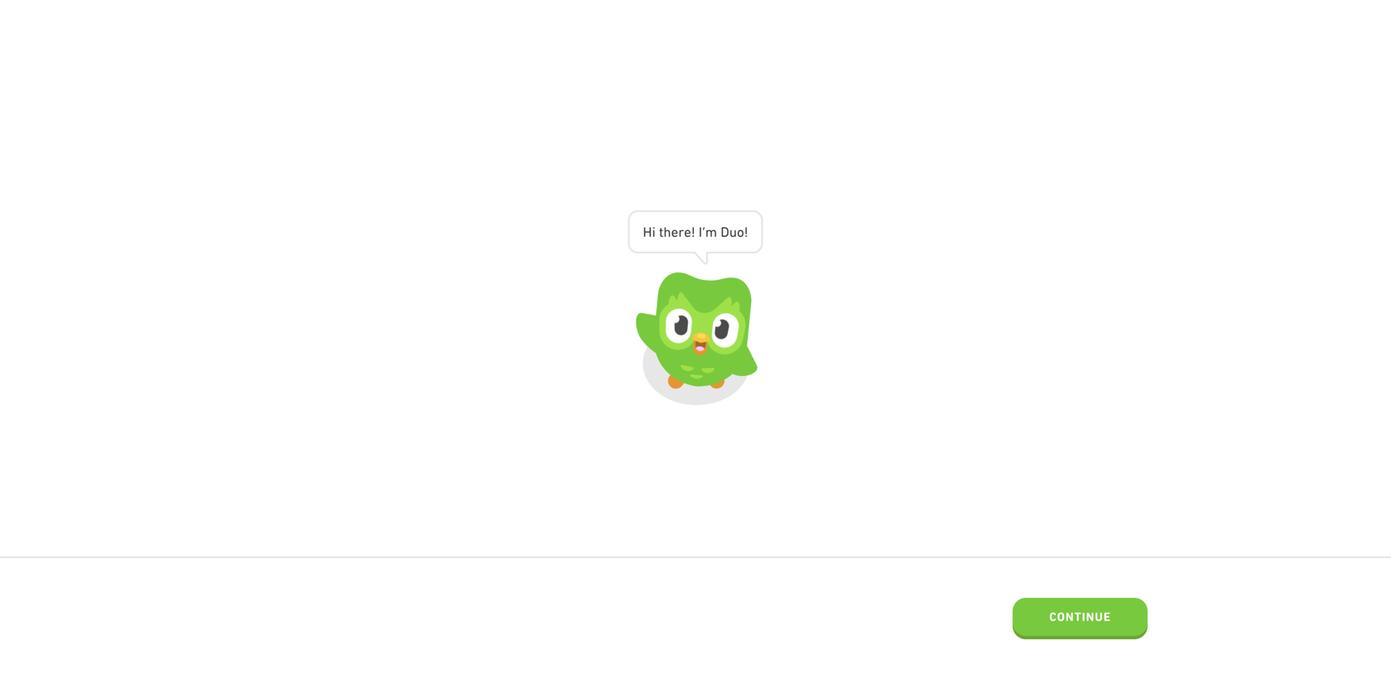 Task type: locate. For each thing, give the bounding box(es) containing it.
h
[[664, 224, 671, 240]]

continue button
[[1013, 598, 1148, 639]]

!
[[691, 224, 695, 240], [744, 224, 748, 240]]

d u o !
[[721, 224, 748, 240]]

2 ! from the left
[[744, 224, 748, 240]]

0 horizontal spatial e
[[671, 224, 679, 240]]

! left i on the top right of page
[[691, 224, 695, 240]]

1 horizontal spatial !
[[744, 224, 748, 240]]

e left i on the top right of page
[[684, 224, 691, 240]]

e
[[671, 224, 679, 240], [684, 224, 691, 240]]

1 ! from the left
[[691, 224, 695, 240]]

! right u
[[744, 224, 748, 240]]

1 horizontal spatial e
[[684, 224, 691, 240]]

h
[[643, 224, 652, 240]]

continue
[[1050, 610, 1112, 624]]

m
[[705, 224, 717, 240]]

t
[[659, 224, 664, 240]]

e right t
[[671, 224, 679, 240]]

u
[[730, 224, 737, 240]]

i
[[652, 224, 656, 240]]

i
[[699, 224, 702, 240]]

d
[[721, 224, 730, 240]]

0 horizontal spatial !
[[691, 224, 695, 240]]



Task type: vqa. For each thing, say whether or not it's contained in the screenshot.
the topmost Lesson icon
no



Task type: describe. For each thing, give the bounding box(es) containing it.
2 e from the left
[[684, 224, 691, 240]]

h i t h e r e ! i ' m
[[643, 224, 717, 240]]

'
[[702, 224, 705, 240]]

r
[[679, 224, 684, 240]]

o
[[737, 224, 744, 240]]

1 e from the left
[[671, 224, 679, 240]]



